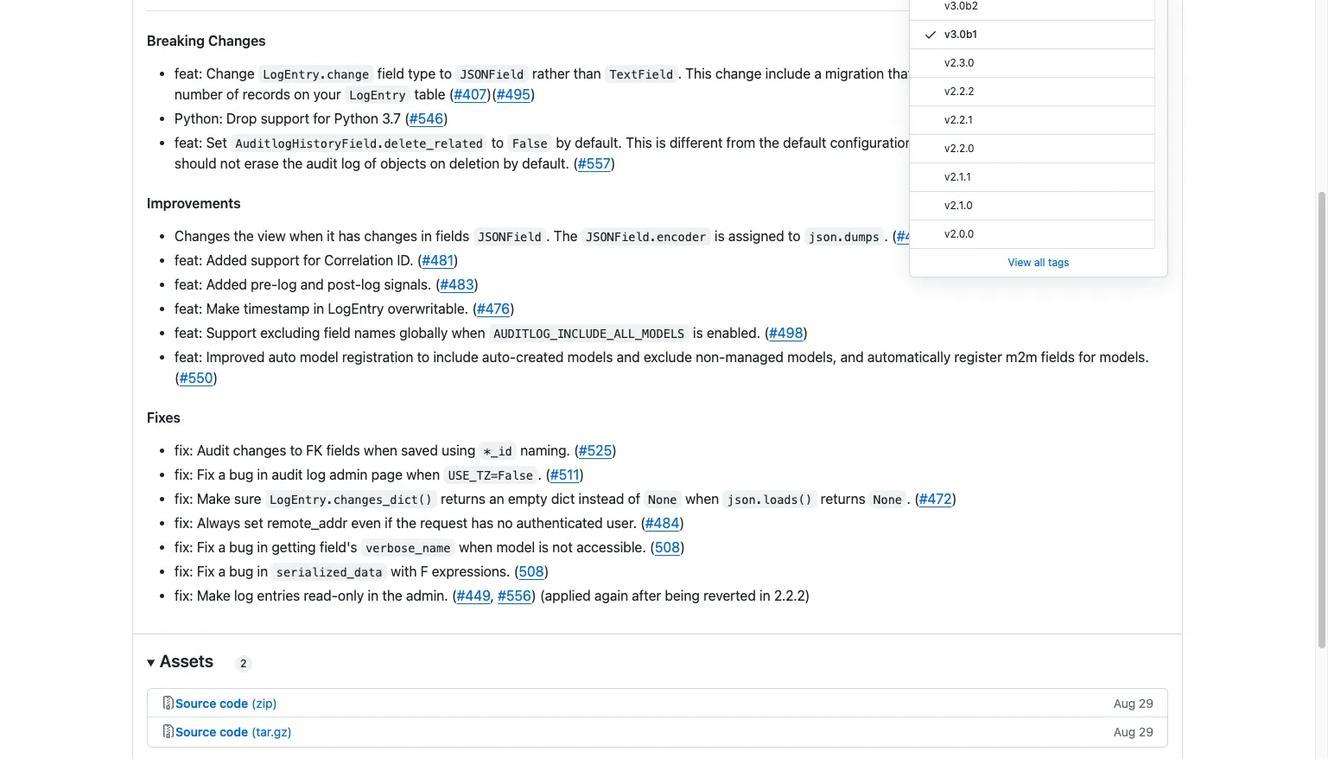 Task type: vqa. For each thing, say whether or not it's contained in the screenshot.


Task type: describe. For each thing, give the bounding box(es) containing it.
#498
[[770, 325, 804, 340]]

0 vertical spatial by
[[556, 134, 571, 150]]

2 bug from the top
[[229, 539, 254, 555]]

. inside . this change include a migration that may take time to run depending on the number of records on your
[[678, 65, 682, 81]]

2 added from the top
[[206, 276, 247, 292]]

objects
[[380, 155, 427, 171]]

include inside . this change include a migration that may take time to run depending on the number of records on your
[[766, 65, 811, 81]]

0 vertical spatial support
[[261, 110, 310, 126]]

authenticated
[[517, 515, 603, 530]]

2 horizontal spatial and
[[841, 349, 864, 364]]

of inside the fixes fix: audit changes to fk fields when saved using *_id naming. ( #525 ) fix: fix a bug in audit log admin page when use_tz=false . ( #511 ) fix: make sure logentry.changes_dict() returns an empty dict instead of none when json.loads() returns none . ( #472 ) fix: always set remote_addr even if the request has no authenticated user. ( #484 ) fix: fix a bug in getting field's verbose_name when model is not accessible. ( 508 ) fix: fix a bug in serialized_data with f expressions. ( 508 ) fix: make log entries read-only in the admin. ( #449 , #556 ) (applied again after being reverted in 2.2.2)
[[628, 491, 641, 506]]

when left json.loads()
[[686, 491, 719, 506]]

logentry table ( #407 )( #495 )
[[349, 86, 536, 102]]

in up excluding at the left of the page
[[313, 300, 324, 316]]

assigned
[[729, 228, 785, 243]]

this inside . this change include a migration that may take time to run depending on the number of records on your
[[686, 65, 712, 81]]

1 vertical spatial make
[[197, 491, 231, 506]]

when down #476
[[452, 325, 485, 340]]

v2.3.0
[[945, 56, 975, 69]]

fields inside the fixes fix: audit changes to fk fields when saved using *_id naming. ( #525 ) fix: fix a bug in audit log admin page when use_tz=false . ( #511 ) fix: make sure logentry.changes_dict() returns an empty dict instead of none when json.loads() returns none . ( #472 ) fix: always set remote_addr even if the request has no authenticated user. ( #484 ) fix: fix a bug in getting field's verbose_name when model is not accessible. ( 508 ) fix: fix a bug in serialized_data with f expressions. ( 508 ) fix: make log entries read-only in the admin. ( #449 , #556 ) (applied again after being reverted in 2.2.2)
[[326, 442, 360, 458]]

the inside . this change include a migration that may take time to run depending on the number of records on your
[[1138, 65, 1158, 81]]

#546 link
[[410, 110, 444, 126]]

all
[[1035, 256, 1046, 269]]

check image
[[924, 28, 938, 41]]

2 none from the left
[[874, 492, 903, 506]]

, but we should not erase the audit log of objects on deletion by default. (
[[175, 134, 1157, 171]]

configuration
[[830, 134, 913, 150]]

of inside , but we should not erase the audit log of objects on deletion by default. (
[[364, 155, 377, 171]]

)(
[[487, 86, 497, 102]]

2 fix: from the top
[[175, 466, 193, 482]]

models.
[[1100, 349, 1150, 364]]

4 fix: from the top
[[175, 515, 193, 530]]

v2.1.1
[[945, 170, 972, 183]]

5 feat: from the top
[[175, 300, 203, 316]]

v2.1.1 link
[[910, 163, 1155, 192]]

source for source code (zip)
[[175, 695, 216, 710]]

#407 link
[[454, 86, 487, 102]]

logentry.change
[[263, 67, 369, 81]]

support inside changes the view when it has changes in fields jsonfield . the jsonfield.encoder is assigned to json.dumps . ( #489 feat: added support for correlation id. ( #481 ) feat: added pre-log and post-log signals. ( #483 ) feat: make timestamp in logentry overwritable. ( #476 ) feat: support excluding field names globally when auditlog_include_all_models is enabled. ( #498 )
[[251, 252, 300, 268]]

fixes fix: audit changes to fk fields when saved using *_id naming. ( #525 ) fix: fix a bug in audit log admin page when use_tz=false . ( #511 ) fix: make sure logentry.changes_dict() returns an empty dict instead of none when json.loads() returns none . ( #472 ) fix: always set remote_addr even if the request has no authenticated user. ( #484 ) fix: fix a bug in getting field's verbose_name when model is not accessible. ( 508 ) fix: fix a bug in serialized_data with f expressions. ( 508 ) fix: make log entries read-only in the admin. ( #449 , #556 ) (applied again after being reverted in 2.2.2)
[[147, 409, 957, 603]]

from
[[727, 134, 756, 150]]

model inside the fixes fix: audit changes to fk fields when saved using *_id naming. ( #525 ) fix: fix a bug in audit log admin page when use_tz=false . ( #511 ) fix: make sure logentry.changes_dict() returns an empty dict instead of none when json.loads() returns none . ( #472 ) fix: always set remote_addr even if the request has no authenticated user. ( #484 ) fix: fix a bug in getting field's verbose_name when model is not accessible. ( 508 ) fix: fix a bug in serialized_data with f expressions. ( 508 ) fix: make log entries read-only in the admin. ( #449 , #556 ) (applied again after being reverted in 2.2.2)
[[496, 539, 535, 555]]

make inside changes the view when it has changes in fields jsonfield . the jsonfield.encoder is assigned to json.dumps . ( #489 feat: added support for correlation id. ( #481 ) feat: added pre-log and post-log signals. ( #483 ) feat: make timestamp in logentry overwritable. ( #476 ) feat: support excluding field names globally when auditlog_include_all_models is enabled. ( #498 )
[[206, 300, 240, 316]]

we
[[1139, 134, 1157, 150]]

genericrelation
[[997, 136, 1103, 150]]

when left it
[[290, 228, 323, 243]]

improvements
[[147, 195, 241, 211]]

. left #472 in the right bottom of the page
[[907, 491, 911, 506]]

support
[[206, 325, 257, 340]]

2 returns from the left
[[821, 491, 866, 506]]

#550
[[180, 370, 213, 385]]

3 feat: from the top
[[175, 252, 203, 268]]

changes inside changes the view when it has changes in fields jsonfield . the jsonfield.encoder is assigned to json.dumps . ( #489 feat: added support for correlation id. ( #481 ) feat: added pre-log and post-log signals. ( #483 ) feat: make timestamp in logentry overwritable. ( #476 ) feat: support excluding field names globally when auditlog_include_all_models is enabled. ( #498 )
[[364, 228, 418, 243]]

python:
[[175, 110, 223, 126]]

signals.
[[384, 276, 432, 292]]

change
[[206, 65, 255, 81]]

#556
[[498, 587, 532, 603]]

the right from
[[759, 134, 780, 150]]

improved
[[206, 349, 265, 364]]

for inside changes the view when it has changes in fields jsonfield . the jsonfield.encoder is assigned to json.dumps . ( #489 feat: added support for correlation id. ( #481 ) feat: added pre-log and post-log signals. ( #483 ) feat: make timestamp in logentry overwritable. ( #476 ) feat: support excluding field names globally when auditlog_include_all_models is enabled. ( #498 )
[[303, 252, 321, 268]]

( inside feat: improved auto model registration to include auto-created models and exclude non-managed models, and automatically register m2m fields for models. (
[[175, 370, 180, 385]]

(applied
[[540, 587, 591, 603]]

#557
[[578, 155, 611, 171]]

log left "entries"
[[234, 587, 254, 603]]

jsonfield inside changes the view when it has changes in fields jsonfield . the jsonfield.encoder is assigned to json.dumps . ( #489 feat: added support for correlation id. ( #481 ) feat: added pre-log and post-log signals. ( #483 ) feat: make timestamp in logentry overwritable. ( #476 ) feat: support excluding field names globally when auditlog_include_all_models is enabled. ( #498 )
[[478, 230, 542, 243]]

#550 link
[[180, 370, 213, 385]]

serialized_data
[[276, 565, 383, 579]]

feat: change logentry.change field type to jsonfield rather than textfield
[[175, 65, 674, 81]]

after
[[632, 587, 662, 603]]

sure
[[234, 491, 261, 506]]

0 vertical spatial field
[[378, 65, 405, 81]]

in up "entries"
[[257, 563, 268, 579]]

#511
[[551, 466, 580, 482]]

1 vertical spatial 508
[[519, 563, 544, 579]]

v2.1.0 link
[[910, 192, 1155, 220]]

change
[[716, 65, 762, 81]]

. left the
[[546, 228, 550, 243]]

model inside feat: improved auto model registration to include auto-created models and exclude non-managed models, and automatically register m2m fields for models. (
[[300, 349, 339, 364]]

default. inside , but we should not erase the audit log of objects on deletion by default. (
[[522, 155, 570, 171]]

always
[[197, 515, 241, 530]]

code for (tar.gz)
[[220, 724, 248, 739]]

0 horizontal spatial this
[[626, 134, 652, 150]]

audit inside the fixes fix: audit changes to fk fields when saved using *_id naming. ( #525 ) fix: fix a bug in audit log admin page when use_tz=false . ( #511 ) fix: make sure logentry.changes_dict() returns an empty dict instead of none when json.loads() returns none . ( #472 ) fix: always set remote_addr even if the request has no authenticated user. ( #484 ) fix: fix a bug in getting field's verbose_name when model is not accessible. ( 508 ) fix: fix a bug in serialized_data with f expressions. ( 508 ) fix: make log entries read-only in the admin. ( #449 , #556 ) (applied again after being reverted in 2.2.2)
[[272, 466, 303, 482]]

assets
[[160, 651, 214, 670]]

registration
[[342, 349, 414, 364]]

non-
[[696, 349, 726, 364]]

#525
[[579, 442, 612, 458]]

in up #481
[[421, 228, 432, 243]]

but
[[1115, 134, 1136, 150]]

feat: inside feat: improved auto model registration to include auto-created models and exclude non-managed models, and automatically register m2m fields for models. (
[[175, 349, 203, 364]]

. left #489
[[885, 228, 889, 243]]

2 vertical spatial make
[[197, 587, 231, 603]]

names
[[354, 325, 396, 340]]

different
[[670, 134, 723, 150]]

#476 link
[[477, 300, 510, 316]]

source code (tar.gz)
[[175, 724, 292, 739]]

menu containing v3.0b1
[[910, 0, 1168, 249]]

#498 link
[[770, 325, 804, 340]]

erase
[[244, 155, 279, 171]]

when up expressions.
[[459, 539, 493, 555]]

#472
[[920, 491, 952, 506]]

#483
[[440, 276, 474, 292]]

to inside the fixes fix: audit changes to fk fields when saved using *_id naming. ( #525 ) fix: fix a bug in audit log admin page when use_tz=false . ( #511 ) fix: make sure logentry.changes_dict() returns an empty dict instead of none when json.loads() returns none . ( #472 ) fix: always set remote_addr even if the request has no authenticated user. ( #484 ) fix: fix a bug in getting field's verbose_name when model is not accessible. ( 508 ) fix: fix a bug in serialized_data with f expressions. ( 508 ) fix: make log entries read-only in the admin. ( #449 , #556 ) (applied again after being reverted in 2.2.2)
[[290, 442, 303, 458]]

3 bug from the top
[[229, 563, 254, 579]]

view all tags
[[1008, 256, 1070, 269]]

id.
[[397, 252, 414, 268]]

in up sure
[[257, 466, 268, 482]]

field's
[[320, 539, 358, 555]]

getting
[[272, 539, 316, 555]]

v2.2.1 link
[[910, 106, 1155, 135]]

29 for (zip)
[[1139, 695, 1154, 710]]

1 fix: from the top
[[175, 442, 193, 458]]

#476
[[477, 300, 510, 316]]

fixes
[[147, 409, 181, 425]]

and inside changes the view when it has changes in fields jsonfield . the jsonfield.encoder is assigned to json.dumps . ( #489 feat: added support for correlation id. ( #481 ) feat: added pre-log and post-log signals. ( #483 ) feat: make timestamp in logentry overwritable. ( #476 ) feat: support excluding field names globally when auditlog_include_all_models is enabled. ( #498 )
[[301, 276, 324, 292]]

#483 link
[[440, 276, 474, 292]]

json.loads()
[[728, 492, 813, 506]]

overwritable.
[[388, 300, 469, 316]]

2
[[240, 657, 247, 670]]

no
[[497, 515, 513, 530]]

auditloghistoryfield.delete_related
[[236, 136, 483, 150]]

logentry inside logentry table ( #407 )( #495 )
[[349, 88, 406, 102]]

1 added from the top
[[206, 252, 247, 268]]

even
[[351, 515, 381, 530]]

7 fix: from the top
[[175, 587, 193, 603]]

v2.2.2 link
[[910, 78, 1155, 106]]

(zip)
[[252, 695, 277, 710]]

expressions.
[[432, 563, 510, 579]]

set
[[244, 515, 264, 530]]

view
[[258, 228, 286, 243]]

has inside changes the view when it has changes in fields jsonfield . the jsonfield.encoder is assigned to json.dumps . ( #489 feat: added support for correlation id. ( #481 ) feat: added pre-log and post-log signals. ( #483 ) feat: make timestamp in logentry overwritable. ( #476 ) feat: support excluding field names globally when auditlog_include_all_models is enabled. ( #498 )
[[338, 228, 361, 243]]

3 fix from the top
[[197, 563, 215, 579]]

fields inside changes the view when it has changes in fields jsonfield . the jsonfield.encoder is assigned to json.dumps . ( #489 feat: added support for correlation id. ( #481 ) feat: added pre-log and post-log signals. ( #483 ) feat: make timestamp in logentry overwritable. ( #476 ) feat: support excluding field names globally when auditlog_include_all_models is enabled. ( #498 )
[[436, 228, 470, 243]]

jsonfield.encoder
[[586, 230, 707, 243]]

reverted
[[704, 587, 756, 603]]

1 bug from the top
[[229, 466, 254, 482]]

admin.
[[406, 587, 448, 603]]

verbose_name
[[366, 541, 451, 555]]

dict
[[551, 491, 575, 506]]

logentry.changes_dict()
[[270, 492, 433, 506]]

#525 link
[[579, 442, 612, 458]]



Task type: locate. For each thing, give the bounding box(es) containing it.
1 vertical spatial 29
[[1139, 724, 1154, 739]]

, left #556
[[491, 587, 494, 603]]

fk
[[306, 442, 323, 458]]

on down logentry.change
[[294, 86, 310, 102]]

of inside . this change include a migration that may take time to run depending on the number of records on your
[[226, 86, 239, 102]]

file zip image for source code (tar.gz)
[[162, 724, 175, 738]]

0 vertical spatial file zip image
[[162, 695, 175, 709]]

1 source from the top
[[175, 695, 216, 710]]

changes down 'improvements'
[[175, 228, 230, 243]]

logentry up the 3.7
[[349, 88, 406, 102]]

v2.2.2
[[945, 85, 975, 98]]

has inside the fixes fix: audit changes to fk fields when saved using *_id naming. ( #525 ) fix: fix a bug in audit log admin page when use_tz=false . ( #511 ) fix: make sure logentry.changes_dict() returns an empty dict instead of none when json.loads() returns none . ( #472 ) fix: always set remote_addr even if the request has no authenticated user. ( #484 ) fix: fix a bug in getting field's verbose_name when model is not accessible. ( 508 ) fix: fix a bug in serialized_data with f expressions. ( 508 ) fix: make log entries read-only in the admin. ( #449 , #556 ) (applied again after being reverted in 2.2.2)
[[472, 515, 494, 530]]

of up user.
[[628, 491, 641, 506]]

has left the no
[[472, 515, 494, 530]]

2 aug from the top
[[1114, 724, 1136, 739]]

, left but
[[1107, 134, 1111, 150]]

of
[[226, 86, 239, 102], [917, 134, 930, 150], [364, 155, 377, 171], [628, 491, 641, 506]]

0 vertical spatial audit
[[306, 155, 338, 171]]

jsonfield inside feat: change logentry.change field type to jsonfield rather than textfield
[[460, 67, 524, 81]]

v2.0.0 link
[[910, 220, 1155, 249]]

on
[[1118, 65, 1134, 81], [294, 86, 310, 102], [430, 155, 446, 171]]

added left pre- at the top of the page
[[206, 276, 247, 292]]

breaking
[[147, 32, 205, 48]]

0 vertical spatial code
[[220, 695, 248, 710]]

aug for (zip)
[[1114, 695, 1136, 710]]

textfield
[[610, 67, 674, 81]]

changes inside changes the view when it has changes in fields jsonfield . the jsonfield.encoder is assigned to json.dumps . ( #489 feat: added support for correlation id. ( #481 ) feat: added pre-log and post-log signals. ( #483 ) feat: make timestamp in logentry overwritable. ( #476 ) feat: support excluding field names globally when auditlog_include_all_models is enabled. ( #498 )
[[175, 228, 230, 243]]

logentry down post-
[[328, 300, 384, 316]]

to left fk
[[290, 442, 303, 458]]

0 vertical spatial 508
[[655, 539, 680, 555]]

file zip image
[[162, 695, 175, 709], [162, 724, 175, 738]]

changes up id.
[[364, 228, 418, 243]]

#481 link
[[422, 252, 454, 268]]

, inside the fixes fix: audit changes to fk fields when saved using *_id naming. ( #525 ) fix: fix a bug in audit log admin page when use_tz=false . ( #511 ) fix: make sure logentry.changes_dict() returns an empty dict instead of none when json.loads() returns none . ( #472 ) fix: always set remote_addr even if the request has no authenticated user. ( #484 ) fix: fix a bug in getting field's verbose_name when model is not accessible. ( 508 ) fix: fix a bug in serialized_data with f expressions. ( 508 ) fix: make log entries read-only in the admin. ( #449 , #556 ) (applied again after being reverted in 2.2.2)
[[491, 587, 494, 603]]

#550 )
[[180, 370, 218, 385]]

1 fix from the top
[[197, 466, 215, 482]]

2 file zip image from the top
[[162, 724, 175, 738]]

#449 link
[[457, 587, 491, 603]]

1 vertical spatial aug
[[1114, 724, 1136, 739]]

2.2.2)
[[774, 587, 810, 603]]

0 horizontal spatial audit
[[272, 466, 303, 482]]

field left type
[[378, 65, 405, 81]]

#511 link
[[551, 466, 580, 482]]

managed
[[726, 349, 784, 364]]

0 horizontal spatial returns
[[441, 491, 486, 506]]

0 horizontal spatial by
[[503, 155, 519, 171]]

make
[[206, 300, 240, 316], [197, 491, 231, 506], [197, 587, 231, 603]]

to down globally
[[417, 349, 430, 364]]

of down change
[[226, 86, 239, 102]]

jsonfield left the
[[478, 230, 542, 243]]

changes right audit
[[233, 442, 286, 458]]

1 returns from the left
[[441, 491, 486, 506]]

drop
[[226, 110, 257, 126]]

in left 2.2.2)
[[760, 587, 771, 603]]

jsonfield up ')('
[[460, 67, 524, 81]]

to left run
[[1008, 65, 1020, 81]]

1 vertical spatial model
[[496, 539, 535, 555]]

1 vertical spatial include
[[433, 349, 479, 364]]

globally
[[400, 325, 448, 340]]

0 vertical spatial 29
[[1139, 695, 1154, 710]]

1 feat: from the top
[[175, 65, 203, 81]]

on right objects at left
[[430, 155, 446, 171]]

none up #484
[[649, 492, 677, 506]]

using
[[442, 442, 476, 458]]

not inside the fixes fix: audit changes to fk fields when saved using *_id naming. ( #525 ) fix: fix a bug in audit log admin page when use_tz=false . ( #511 ) fix: make sure logentry.changes_dict() returns an empty dict instead of none when json.loads() returns none . ( #472 ) fix: always set remote_addr even if the request has no authenticated user. ( #484 ) fix: fix a bug in getting field's verbose_name when model is not accessible. ( 508 ) fix: fix a bug in serialized_data with f expressions. ( 508 ) fix: make log entries read-only in the admin. ( #449 , #556 ) (applied again after being reverted in 2.2.2)
[[553, 539, 573, 555]]

1 vertical spatial bug
[[229, 539, 254, 555]]

view all tags link
[[1008, 256, 1070, 269]]

file zip image for source code (zip)
[[162, 695, 175, 709]]

again
[[595, 587, 629, 603]]

#449
[[457, 587, 491, 603]]

#407
[[454, 86, 487, 102]]

. down naming.
[[538, 466, 542, 482]]

is left different
[[656, 134, 666, 150]]

2 source from the top
[[175, 724, 216, 739]]

1 horizontal spatial returns
[[821, 491, 866, 506]]

1 horizontal spatial has
[[472, 515, 494, 530]]

1 vertical spatial ,
[[491, 587, 494, 603]]

2 horizontal spatial on
[[1118, 65, 1134, 81]]

none left #472 in the right bottom of the page
[[874, 492, 903, 506]]

support down "view"
[[251, 252, 300, 268]]

timestamp
[[244, 300, 310, 316]]

1 vertical spatial aug 29
[[1114, 724, 1154, 739]]

1 vertical spatial jsonfield
[[478, 230, 542, 243]]

2 vertical spatial on
[[430, 155, 446, 171]]

by down false
[[503, 155, 519, 171]]

1 vertical spatial file zip image
[[162, 724, 175, 738]]

2 29 from the top
[[1139, 724, 1154, 739]]

1 horizontal spatial fields
[[436, 228, 470, 243]]

0 vertical spatial on
[[1118, 65, 1134, 81]]

aug 29
[[1114, 695, 1154, 710], [1114, 724, 1154, 739]]

is left the assigned
[[715, 228, 725, 243]]

1 horizontal spatial default.
[[575, 134, 622, 150]]

0 horizontal spatial has
[[338, 228, 361, 243]]

1 horizontal spatial this
[[686, 65, 712, 81]]

508 link up #556
[[519, 563, 544, 579]]

json.dumps
[[809, 230, 880, 243]]

, inside , but we should not erase the audit log of objects on deletion by default. (
[[1107, 134, 1111, 150]]

1 horizontal spatial include
[[766, 65, 811, 81]]

code for (zip)
[[220, 695, 248, 710]]

feat: up the #550
[[175, 300, 203, 316]]

1 vertical spatial added
[[206, 276, 247, 292]]

log down "auditloghistoryfield.delete_related"
[[341, 155, 361, 171]]

empty
[[508, 491, 548, 506]]

508 up #556
[[519, 563, 544, 579]]

1 code from the top
[[220, 695, 248, 710]]

0 vertical spatial source
[[175, 695, 216, 710]]

an
[[489, 491, 505, 506]]

0 horizontal spatial default.
[[522, 155, 570, 171]]

508 link for when model is not accessible. (
[[655, 539, 680, 555]]

0 vertical spatial 508 link
[[655, 539, 680, 555]]

1 vertical spatial 508 link
[[519, 563, 544, 579]]

7 feat: from the top
[[175, 349, 203, 364]]

0 vertical spatial bug
[[229, 466, 254, 482]]

1 horizontal spatial by
[[556, 134, 571, 150]]

2 vertical spatial for
[[1079, 349, 1096, 364]]

logentry inside changes the view when it has changes in fields jsonfield . the jsonfield.encoder is assigned to json.dumps . ( #489 feat: added support for correlation id. ( #481 ) feat: added pre-log and post-log signals. ( #483 ) feat: make timestamp in logentry overwritable. ( #476 ) feat: support excluding field names globally when auditlog_include_all_models is enabled. ( #498 )
[[328, 300, 384, 316]]

naming.
[[521, 442, 571, 458]]

fix:
[[175, 442, 193, 458], [175, 466, 193, 482], [175, 491, 193, 506], [175, 515, 193, 530], [175, 539, 193, 555], [175, 563, 193, 579], [175, 587, 193, 603]]

the down the with
[[382, 587, 403, 603]]

v3.0b1
[[945, 28, 978, 41]]

to inside feat: improved auto model registration to include auto-created models and exclude non-managed models, and automatically register m2m fields for models. (
[[417, 349, 430, 364]]

fields
[[436, 228, 470, 243], [1042, 349, 1075, 364], [326, 442, 360, 458]]

feat: up #550 link
[[175, 349, 203, 364]]

include down globally
[[433, 349, 479, 364]]

and right models,
[[841, 349, 864, 364]]

3.7
[[382, 110, 401, 126]]

(tar.gz)
[[252, 724, 292, 739]]

1 vertical spatial fix
[[197, 539, 215, 555]]

1 vertical spatial changes
[[233, 442, 286, 458]]

fields up '#481' link
[[436, 228, 470, 243]]

2 feat: from the top
[[175, 134, 203, 150]]

to inside changes the view when it has changes in fields jsonfield . the jsonfield.encoder is assigned to json.dumps . ( #489 feat: added support for correlation id. ( #481 ) feat: added pre-log and post-log signals. ( #483 ) feat: make timestamp in logentry overwritable. ( #476 ) feat: support excluding field names globally when auditlog_include_all_models is enabled. ( #498 )
[[788, 228, 801, 243]]

for left models.
[[1079, 349, 1096, 364]]

field inside changes the view when it has changes in fields jsonfield . the jsonfield.encoder is assigned to json.dumps . ( #489 feat: added support for correlation id. ( #481 ) feat: added pre-log and post-log signals. ( #483 ) feat: make timestamp in logentry overwritable. ( #476 ) feat: support excluding field names globally when auditlog_include_all_models is enabled. ( #498 )
[[324, 325, 351, 340]]

returns right json.loads()
[[821, 491, 866, 506]]

on inside , but we should not erase the audit log of objects on deletion by default. (
[[430, 155, 446, 171]]

request
[[420, 515, 468, 530]]

4 feat: from the top
[[175, 276, 203, 292]]

set
[[206, 134, 227, 150]]

0 vertical spatial aug 29
[[1114, 695, 1154, 710]]

register
[[955, 349, 1003, 364]]

model down the no
[[496, 539, 535, 555]]

not down authenticated in the bottom left of the page
[[553, 539, 573, 555]]

2 vertical spatial fields
[[326, 442, 360, 458]]

default. up #557 )
[[575, 134, 622, 150]]

1 vertical spatial code
[[220, 724, 248, 739]]

source for source code (tar.gz)
[[175, 724, 216, 739]]

1 vertical spatial field
[[324, 325, 351, 340]]

user.
[[607, 515, 637, 530]]

1 vertical spatial for
[[303, 252, 321, 268]]

support down records
[[261, 110, 310, 126]]

number
[[175, 86, 223, 102]]

0 vertical spatial added
[[206, 252, 247, 268]]

has right it
[[338, 228, 361, 243]]

not inside , but we should not erase the audit log of objects on deletion by default. (
[[220, 155, 241, 171]]

is inside the fixes fix: audit changes to fk fields when saved using *_id naming. ( #525 ) fix: fix a bug in audit log admin page when use_tz=false . ( #511 ) fix: make sure logentry.changes_dict() returns an empty dict instead of none when json.loads() returns none . ( #472 ) fix: always set remote_addr even if the request has no authenticated user. ( #484 ) fix: fix a bug in getting field's verbose_name when model is not accessible. ( 508 ) fix: fix a bug in serialized_data with f expressions. ( 508 ) fix: make log entries read-only in the admin. ( #449 , #556 ) (applied again after being reverted in 2.2.2)
[[539, 539, 549, 555]]

. right textfield
[[678, 65, 682, 81]]

model right auto
[[300, 349, 339, 364]]

508 down #484
[[655, 539, 680, 555]]

0 vertical spatial for
[[313, 110, 331, 126]]

and left post-
[[301, 276, 324, 292]]

in down set
[[257, 539, 268, 555]]

0 vertical spatial this
[[686, 65, 712, 81]]

a inside . this change include a migration that may take time to run depending on the number of records on your
[[815, 65, 822, 81]]

#484 link
[[646, 515, 680, 530]]

v2.2.1
[[945, 113, 973, 126]]

1 horizontal spatial on
[[430, 155, 446, 171]]

6 feat: from the top
[[175, 325, 203, 340]]

on right depending
[[1118, 65, 1134, 81]]

audit inside , but we should not erase the audit log of objects on deletion by default. (
[[306, 155, 338, 171]]

0 vertical spatial logentry
[[349, 88, 406, 102]]

read-
[[304, 587, 338, 603]]

508 link for with f expressions. (
[[519, 563, 544, 579]]

admin
[[330, 466, 368, 482]]

run
[[1024, 65, 1044, 81]]

0 vertical spatial not
[[220, 155, 241, 171]]

auto
[[268, 349, 296, 364]]

for left correlation
[[303, 252, 321, 268]]

when down saved
[[406, 466, 440, 482]]

#495
[[497, 86, 531, 102]]

the right 'if'
[[396, 515, 417, 530]]

instead
[[579, 491, 624, 506]]

0 vertical spatial changes
[[364, 228, 418, 243]]

is up non-
[[693, 325, 703, 340]]

1 vertical spatial fields
[[1042, 349, 1075, 364]]

29 for (tar.gz)
[[1139, 724, 1154, 739]]

1 horizontal spatial field
[[378, 65, 405, 81]]

#481
[[422, 252, 454, 268]]

default
[[783, 134, 827, 150]]

0 horizontal spatial on
[[294, 86, 310, 102]]

1 horizontal spatial and
[[617, 349, 640, 364]]

1 vertical spatial has
[[472, 515, 494, 530]]

1 horizontal spatial none
[[874, 492, 903, 506]]

not down the 'set'
[[220, 155, 241, 171]]

0 horizontal spatial field
[[324, 325, 351, 340]]

1 horizontal spatial 508
[[655, 539, 680, 555]]

audit down "auditloghistoryfield.delete_related"
[[306, 155, 338, 171]]

1 vertical spatial default.
[[522, 155, 570, 171]]

when up page
[[364, 442, 398, 458]]

changes up change
[[208, 32, 266, 48]]

fields inside feat: improved auto model registration to include auto-created models and exclude non-managed models, and automatically register m2m fields for models. (
[[1042, 349, 1075, 364]]

to inside . this change include a migration that may take time to run depending on the number of records on your
[[1008, 65, 1020, 81]]

0 vertical spatial changes
[[208, 32, 266, 48]]

1 29 from the top
[[1139, 695, 1154, 710]]

none
[[649, 492, 677, 506], [874, 492, 903, 506]]

logentry
[[349, 88, 406, 102], [328, 300, 384, 316]]

1 horizontal spatial not
[[553, 539, 573, 555]]

file zip image down source code (zip)
[[162, 724, 175, 738]]

feat: up should
[[175, 134, 203, 150]]

default. down false
[[522, 155, 570, 171]]

0 horizontal spatial and
[[301, 276, 324, 292]]

1 vertical spatial on
[[294, 86, 310, 102]]

0 vertical spatial fix
[[197, 466, 215, 482]]

returns up request
[[441, 491, 486, 506]]

feat: left support
[[175, 325, 203, 340]]

to up deletion
[[492, 134, 504, 150]]

0 vertical spatial ,
[[1107, 134, 1111, 150]]

rather
[[532, 65, 570, 81]]

1 horizontal spatial model
[[496, 539, 535, 555]]

1 vertical spatial by
[[503, 155, 519, 171]]

the inside , but we should not erase the audit log of objects on deletion by default. (
[[283, 155, 303, 171]]

make up always
[[197, 491, 231, 506]]

1 vertical spatial not
[[553, 539, 573, 555]]

depending
[[1048, 65, 1115, 81]]

0 horizontal spatial 508 link
[[519, 563, 544, 579]]

source
[[175, 695, 216, 710], [175, 724, 216, 739]]

1 horizontal spatial changes
[[364, 228, 418, 243]]

accessible.
[[577, 539, 646, 555]]

the inside changes the view when it has changes in fields jsonfield . the jsonfield.encoder is assigned to json.dumps . ( #489 feat: added support for correlation id. ( #481 ) feat: added pre-log and post-log signals. ( #483 ) feat: make timestamp in logentry overwritable. ( #476 ) feat: support excluding field names globally when auditlog_include_all_models is enabled. ( #498 )
[[234, 228, 254, 243]]

saved
[[401, 442, 438, 458]]

. this change include a migration that may take time to run depending on the number of records on your
[[175, 65, 1158, 102]]

0 vertical spatial include
[[766, 65, 811, 81]]

0 vertical spatial has
[[338, 228, 361, 243]]

exclude
[[644, 349, 692, 364]]

)
[[531, 86, 536, 102], [444, 110, 449, 126], [611, 155, 616, 171], [454, 252, 459, 268], [474, 276, 479, 292], [510, 300, 515, 316], [804, 325, 809, 340], [213, 370, 218, 385], [612, 442, 617, 458], [580, 466, 585, 482], [952, 491, 957, 506], [680, 515, 685, 530], [680, 539, 685, 555], [544, 563, 549, 579], [532, 587, 537, 603]]

feat: improved auto model registration to include auto-created models and exclude non-managed models, and automatically register m2m fields for models. (
[[175, 349, 1150, 385]]

1 aug 29 from the top
[[1114, 695, 1154, 710]]

is down authenticated in the bottom left of the page
[[539, 539, 549, 555]]

for inside feat: improved auto model registration to include auto-created models and exclude non-managed models, and automatically register m2m fields for models. (
[[1079, 349, 1096, 364]]

2 horizontal spatial fields
[[1042, 349, 1075, 364]]

by inside , but we should not erase the audit log of objects on deletion by default. (
[[503, 155, 519, 171]]

#495 link
[[497, 86, 531, 102]]

enabled.
[[707, 325, 761, 340]]

log inside , but we should not erase the audit log of objects on deletion by default. (
[[341, 155, 361, 171]]

aug
[[1114, 695, 1136, 710], [1114, 724, 1136, 739]]

#489 link
[[897, 228, 931, 243]]

of left v2.2.0 at top
[[917, 134, 930, 150]]

0 vertical spatial fields
[[436, 228, 470, 243]]

0 horizontal spatial ,
[[491, 587, 494, 603]]

0 horizontal spatial include
[[433, 349, 479, 364]]

pre-
[[251, 276, 278, 292]]

for down your
[[313, 110, 331, 126]]

source down source code (zip)
[[175, 724, 216, 739]]

0 horizontal spatial 508
[[519, 563, 544, 579]]

include right change
[[766, 65, 811, 81]]

menu
[[910, 0, 1168, 249]]

include inside feat: improved auto model registration to include auto-created models and exclude non-managed models, and automatically register m2m fields for models. (
[[433, 349, 479, 364]]

log up timestamp
[[278, 276, 297, 292]]

0 horizontal spatial not
[[220, 155, 241, 171]]

added down 'improvements'
[[206, 252, 247, 268]]

0 vertical spatial default.
[[575, 134, 622, 150]]

1 horizontal spatial audit
[[306, 155, 338, 171]]

1 vertical spatial support
[[251, 252, 300, 268]]

this
[[686, 65, 712, 81], [626, 134, 652, 150]]

3 fix: from the top
[[175, 491, 193, 506]]

code down source code (zip)
[[220, 724, 248, 739]]

if
[[385, 515, 393, 530]]

1 horizontal spatial 508 link
[[655, 539, 680, 555]]

508 link down #484
[[655, 539, 680, 555]]

0 vertical spatial jsonfield
[[460, 67, 524, 81]]

1 aug from the top
[[1114, 695, 1136, 710]]

field left names
[[324, 325, 351, 340]]

2 aug 29 from the top
[[1114, 724, 1154, 739]]

entries
[[257, 587, 300, 603]]

aug 29 for source code (zip)
[[1114, 695, 1154, 710]]

1 vertical spatial source
[[175, 724, 216, 739]]

5 fix: from the top
[[175, 539, 193, 555]]

the right depending
[[1138, 65, 1158, 81]]

only
[[338, 587, 364, 603]]

0 horizontal spatial fields
[[326, 442, 360, 458]]

1 file zip image from the top
[[162, 695, 175, 709]]

aug for (tar.gz)
[[1114, 724, 1136, 739]]

the right erase at the top left of page
[[283, 155, 303, 171]]

f
[[421, 563, 428, 579]]

0 vertical spatial make
[[206, 300, 240, 316]]

changes inside the fixes fix: audit changes to fk fields when saved using *_id naming. ( #525 ) fix: fix a bug in audit log admin page when use_tz=false . ( #511 ) fix: make sure logentry.changes_dict() returns an empty dict instead of none when json.loads() returns none . ( #472 ) fix: always set remote_addr even if the request has no authenticated user. ( #484 ) fix: fix a bug in getting field's verbose_name when model is not accessible. ( 508 ) fix: fix a bug in serialized_data with f expressions. ( 508 ) fix: make log entries read-only in the admin. ( #449 , #556 ) (applied again after being reverted in 2.2.2)
[[233, 442, 286, 458]]

view
[[1008, 256, 1032, 269]]

log down fk
[[307, 466, 326, 482]]

aug 29 for source code (tar.gz)
[[1114, 724, 1154, 739]]

2 vertical spatial bug
[[229, 563, 254, 579]]

source down assets
[[175, 695, 216, 710]]

has
[[338, 228, 361, 243], [472, 515, 494, 530]]

models,
[[788, 349, 837, 364]]

changes the view when it has changes in fields jsonfield . the jsonfield.encoder is assigned to json.dumps . ( #489 feat: added support for correlation id. ( #481 ) feat: added pre-log and post-log signals. ( #483 ) feat: make timestamp in logentry overwritable. ( #476 ) feat: support excluding field names globally when auditlog_include_all_models is enabled. ( #498 )
[[175, 228, 931, 340]]

feat: set auditloghistoryfield.delete_related to false by default. this is different from the default configuration of django's genericrelation
[[175, 134, 1103, 150]]

2 code from the top
[[220, 724, 248, 739]]

2 vertical spatial fix
[[197, 563, 215, 579]]

your
[[313, 86, 341, 102]]

1 none from the left
[[649, 492, 677, 506]]

2 fix from the top
[[197, 539, 215, 555]]

in right only
[[368, 587, 379, 603]]

1 vertical spatial this
[[626, 134, 652, 150]]

1 vertical spatial logentry
[[328, 300, 384, 316]]

feat: down 'improvements'
[[175, 252, 203, 268]]

the
[[1138, 65, 1158, 81], [759, 134, 780, 150], [283, 155, 303, 171], [234, 228, 254, 243], [396, 515, 417, 530], [382, 587, 403, 603]]

0 horizontal spatial none
[[649, 492, 677, 506]]

6 fix: from the top
[[175, 563, 193, 579]]

make up support
[[206, 300, 240, 316]]

v2.2.0
[[945, 142, 975, 155]]

( inside , but we should not erase the audit log of objects on deletion by default. (
[[573, 155, 578, 171]]

by right false
[[556, 134, 571, 150]]

not
[[220, 155, 241, 171], [553, 539, 573, 555]]

feat: up number
[[175, 65, 203, 81]]

the
[[554, 228, 578, 243]]

and right models
[[617, 349, 640, 364]]

#556 link
[[498, 587, 532, 603]]

the left "view"
[[234, 228, 254, 243]]

0 horizontal spatial changes
[[233, 442, 286, 458]]

log down correlation
[[361, 276, 381, 292]]

to up logentry table ( #407 )( #495 )
[[440, 65, 452, 81]]

(
[[449, 86, 454, 102], [405, 110, 410, 126], [573, 155, 578, 171], [892, 228, 897, 243], [417, 252, 422, 268], [435, 276, 440, 292], [472, 300, 477, 316], [765, 325, 770, 340], [175, 370, 180, 385], [574, 442, 579, 458], [546, 466, 551, 482], [915, 491, 920, 506], [641, 515, 646, 530], [650, 539, 655, 555], [514, 563, 519, 579], [452, 587, 457, 603]]

file zip image down assets
[[162, 695, 175, 709]]

0 vertical spatial aug
[[1114, 695, 1136, 710]]



